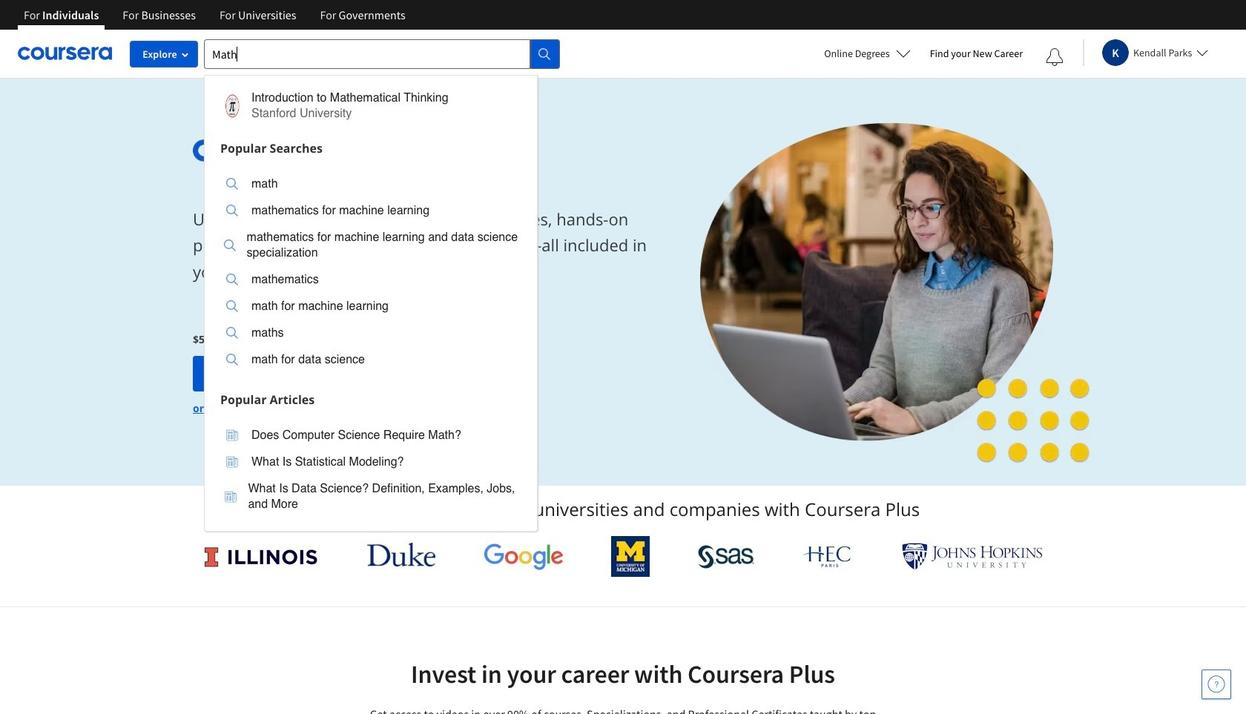 Task type: vqa. For each thing, say whether or not it's contained in the screenshot.
What do you want to learn? "text box"
yes



Task type: locate. For each thing, give the bounding box(es) containing it.
0 vertical spatial list box
[[205, 161, 537, 386]]

hec paris image
[[803, 542, 854, 572]]

list box
[[205, 161, 537, 386], [205, 413, 537, 531]]

help center image
[[1208, 676, 1226, 694]]

suggestion image image
[[220, 94, 244, 118], [226, 178, 238, 190], [226, 205, 238, 217], [224, 239, 236, 251], [226, 274, 238, 286], [226, 301, 238, 312], [226, 327, 238, 339], [226, 354, 238, 366], [226, 430, 238, 442], [226, 456, 238, 468], [225, 491, 236, 503]]

None search field
[[204, 39, 560, 532]]

What do you want to learn? text field
[[204, 39, 531, 69]]

1 vertical spatial list box
[[205, 413, 537, 531]]



Task type: describe. For each thing, give the bounding box(es) containing it.
sas image
[[698, 545, 755, 569]]

coursera plus image
[[193, 139, 419, 162]]

google image
[[484, 543, 564, 571]]

duke university image
[[367, 543, 436, 567]]

university of michigan image
[[612, 537, 650, 577]]

banner navigation
[[12, 0, 418, 30]]

autocomplete results list box
[[204, 75, 538, 532]]

coursera image
[[18, 42, 112, 65]]

1 list box from the top
[[205, 161, 537, 386]]

2 list box from the top
[[205, 413, 537, 531]]

university of illinois at urbana-champaign image
[[203, 545, 319, 569]]

johns hopkins university image
[[902, 543, 1043, 571]]



